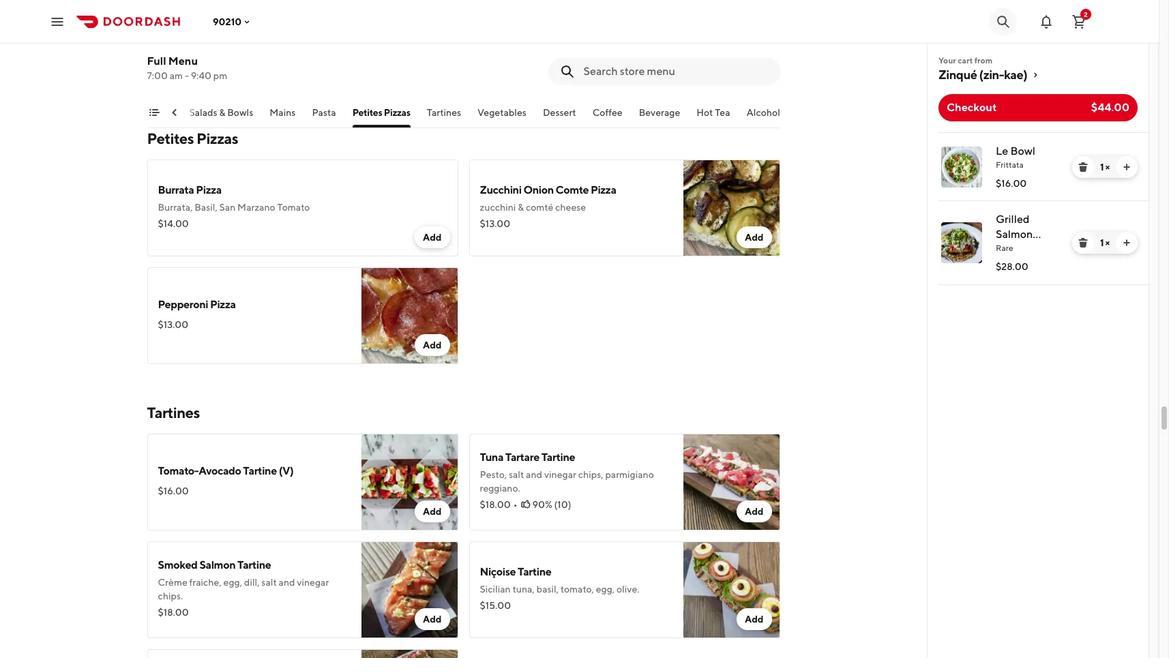 Task type: describe. For each thing, give the bounding box(es) containing it.
salads
[[189, 107, 217, 118]]

sicilian
[[480, 584, 511, 595]]

kae)
[[1005, 68, 1028, 82]]

× for grilled salmon plate (gf)
[[1106, 238, 1110, 248]]

scroll menu navigation left image
[[169, 107, 180, 118]]

smoked salmon tartine crème fraiche, egg, dill, salt and vinegar chips. $18.00
[[158, 559, 329, 618]]

0 horizontal spatial $13.00
[[158, 319, 189, 330]]

1 horizontal spatial pizzas
[[384, 107, 411, 118]]

lasagna
[[190, 24, 230, 37]]

add for tomato-avocado tartine (v)
[[423, 506, 442, 517]]

comté
[[526, 202, 554, 213]]

vegetables
[[478, 107, 527, 118]]

tuna,
[[513, 584, 535, 595]]

-
[[185, 70, 189, 81]]

pasta button
[[312, 106, 336, 128]]

pepperoni pizza
[[158, 298, 236, 311]]

full menu 7:00 am - 9:40 pm
[[147, 55, 227, 81]]

zucchini onion comte pizza zucchini & comté cheese $13.00
[[480, 184, 617, 229]]

$28.00
[[996, 261, 1029, 272]]

salads & bowls
[[189, 107, 253, 118]]

mains
[[270, 107, 296, 118]]

add for pepperoni pizza
[[423, 340, 442, 351]]

niçoise tartine image
[[684, 542, 780, 639]]

tuna tartare tartine image
[[684, 434, 780, 531]]

add button for tomato-avocado tartine (v)
[[415, 501, 450, 523]]

remove item from cart image
[[1078, 238, 1089, 248]]

9:40
[[191, 70, 212, 81]]

remove item from cart image
[[1078, 162, 1089, 173]]

tuna
[[480, 451, 504, 464]]

•
[[514, 500, 518, 511]]

beverage button
[[639, 106, 681, 128]]

tartine for tartare
[[542, 451, 575, 464]]

green
[[158, 24, 188, 37]]

rare
[[996, 243, 1014, 253]]

checkout
[[947, 101, 997, 114]]

parmigiano
[[606, 470, 654, 480]]

onion
[[524, 184, 554, 197]]

notification bell image
[[1039, 13, 1055, 30]]

salmon for tartine
[[200, 559, 236, 572]]

(10)
[[555, 500, 572, 511]]

dessert button
[[543, 106, 576, 128]]

1 vertical spatial pizzas
[[197, 130, 238, 147]]

menu
[[168, 55, 198, 68]]

vinegar inside tuna tartare tartine pesto, salt and vinegar chips, parmigiano reggiano.
[[545, 470, 577, 480]]

smoked
[[158, 559, 198, 572]]

pepperoni pizza image
[[361, 268, 458, 364]]

grilled
[[996, 213, 1030, 226]]

× for le bowl
[[1106, 162, 1110, 173]]

add button for zucchini onion comte pizza
[[737, 227, 772, 248]]

fraiche,
[[189, 577, 222, 588]]

$14.00
[[158, 218, 189, 229]]

$15.00
[[480, 601, 511, 612]]

alcohol button
[[747, 106, 781, 128]]

burrata,
[[158, 202, 193, 213]]

tartine for salmon
[[238, 559, 271, 572]]

bowls
[[227, 107, 253, 118]]

1 vertical spatial petites pizzas
[[147, 130, 238, 147]]

grilled salmon plate (gf)
[[996, 213, 1048, 256]]

cheese
[[556, 202, 586, 213]]

dill,
[[244, 577, 260, 588]]

90210
[[213, 16, 242, 27]]

90210 button
[[213, 16, 253, 27]]

pizza for pepperoni pizza
[[210, 298, 236, 311]]

add button for smoked salmon tartine
[[415, 609, 450, 631]]

niçoise
[[480, 566, 516, 579]]

niçoise tartine sicilian tuna, basil, tomato, egg, olive. $15.00
[[480, 566, 640, 612]]

salt inside the smoked salmon tartine crème fraiche, egg, dill, salt and vinegar chips. $18.00
[[262, 577, 277, 588]]

le bowl image
[[942, 147, 983, 188]]

add for smoked salmon tartine
[[423, 614, 442, 625]]

zucchini
[[480, 202, 516, 213]]

coffee button
[[593, 106, 623, 128]]

salt inside tuna tartare tartine pesto, salt and vinegar chips, parmigiano reggiano.
[[509, 470, 524, 480]]

salami tartine image
[[361, 650, 458, 659]]

add button for pepperoni pizza
[[415, 334, 450, 356]]

$21.00
[[158, 45, 188, 56]]

pasta
[[312, 107, 336, 118]]

am
[[170, 70, 183, 81]]

(zin-
[[980, 68, 1005, 82]]

cart
[[958, 55, 973, 66]]

zucchini onion comte pizza image
[[684, 160, 780, 257]]

basil,
[[195, 202, 218, 213]]

tartine for avocado
[[243, 465, 277, 478]]

7:00
[[147, 70, 168, 81]]

tomato
[[277, 202, 310, 213]]

$44.00
[[1092, 101, 1130, 114]]

le bowl frittata
[[996, 145, 1036, 170]]

full
[[147, 55, 166, 68]]

san
[[219, 202, 236, 213]]

marzano
[[238, 202, 276, 213]]

frittata
[[996, 160, 1024, 170]]

chips,
[[579, 470, 604, 480]]

tartines button
[[427, 106, 461, 128]]

add one to cart image
[[1122, 162, 1133, 173]]

2 button
[[1066, 8, 1093, 35]]

open menu image
[[49, 13, 66, 30]]

add button for niçoise tartine
[[737, 609, 772, 631]]

1 horizontal spatial $18.00
[[480, 500, 511, 511]]

egg, inside niçoise tartine sicilian tuna, basil, tomato, egg, olive. $15.00
[[596, 584, 615, 595]]

1 for grilled salmon plate (gf)
[[1101, 238, 1104, 248]]

avocado
[[199, 465, 241, 478]]

zucchini
[[480, 184, 522, 197]]

vegetables button
[[478, 106, 527, 128]]

& inside salads & bowls button
[[219, 107, 226, 118]]

90%
[[533, 500, 553, 511]]

hot tea
[[697, 107, 731, 118]]



Task type: locate. For each thing, give the bounding box(es) containing it.
1 ×
[[1101, 162, 1110, 173], [1101, 238, 1110, 248]]

tartare
[[506, 451, 540, 464]]

1 horizontal spatial $13.00
[[480, 218, 511, 229]]

mains button
[[270, 106, 296, 128]]

vinegar
[[545, 470, 577, 480], [297, 577, 329, 588]]

0 horizontal spatial $18.00
[[158, 607, 189, 618]]

basil,
[[537, 584, 559, 595]]

pizza up the basil,
[[196, 184, 222, 197]]

(v)
[[279, 465, 294, 478]]

egg,
[[224, 577, 242, 588], [596, 584, 615, 595]]

1 × right remove item from cart image
[[1101, 162, 1110, 173]]

1 for le bowl
[[1101, 162, 1104, 173]]

your
[[939, 55, 957, 66]]

1 horizontal spatial petites pizzas
[[353, 107, 411, 118]]

1 horizontal spatial egg,
[[596, 584, 615, 595]]

pizzas left tartines button
[[384, 107, 411, 118]]

hot tea button
[[697, 106, 731, 128]]

0 horizontal spatial tartines
[[147, 404, 200, 422]]

1 horizontal spatial vinegar
[[545, 470, 577, 480]]

zinqué (zin-kae)
[[939, 68, 1028, 82]]

1 vertical spatial petites
[[147, 130, 194, 147]]

pesto,
[[480, 470, 507, 480]]

burrata
[[158, 184, 194, 197]]

1
[[1101, 162, 1104, 173], [1101, 238, 1104, 248]]

$18.00
[[480, 500, 511, 511], [158, 607, 189, 618]]

Item Search search field
[[584, 64, 770, 79]]

0 vertical spatial salt
[[509, 470, 524, 480]]

egg, inside the smoked salmon tartine crème fraiche, egg, dill, salt and vinegar chips. $18.00
[[224, 577, 242, 588]]

petites
[[353, 107, 382, 118], [147, 130, 194, 147]]

egg, left olive.
[[596, 584, 615, 595]]

1 1 × from the top
[[1101, 162, 1110, 173]]

tartine right "tartare"
[[542, 451, 575, 464]]

tartine inside niçoise tartine sicilian tuna, basil, tomato, egg, olive. $15.00
[[518, 566, 552, 579]]

olive.
[[617, 584, 640, 595]]

0 horizontal spatial &
[[219, 107, 226, 118]]

pm
[[213, 70, 227, 81]]

green lasagna
[[158, 24, 230, 37]]

1 vertical spatial salt
[[262, 577, 277, 588]]

salads & bowls button
[[189, 106, 253, 128]]

hot
[[697, 107, 714, 118]]

1 × right remove item from cart icon
[[1101, 238, 1110, 248]]

bowl
[[1011, 145, 1036, 158]]

1 horizontal spatial &
[[518, 202, 524, 213]]

1 horizontal spatial and
[[526, 470, 543, 480]]

and inside tuna tartare tartine pesto, salt and vinegar chips, parmigiano reggiano.
[[526, 470, 543, 480]]

pizza for burrata pizza burrata, basil, san marzano tomato $14.00 add
[[196, 184, 222, 197]]

pizzas down salads & bowls button
[[197, 130, 238, 147]]

1 vertical spatial 1
[[1101, 238, 1104, 248]]

0 vertical spatial $16.00
[[996, 178, 1027, 189]]

$16.00
[[996, 178, 1027, 189], [158, 486, 189, 497]]

$18.00 •
[[480, 500, 518, 511]]

zinqué (zin-kae) link
[[939, 67, 1138, 83]]

0 vertical spatial &
[[219, 107, 226, 118]]

and down "tartare"
[[526, 470, 543, 480]]

egg, left dill,
[[224, 577, 242, 588]]

tomato-avocado tartine (v) image
[[361, 434, 458, 531]]

& inside zucchini onion comte pizza zucchini & comté cheese $13.00
[[518, 202, 524, 213]]

salmon for plate
[[996, 228, 1034, 241]]

0 vertical spatial 1
[[1101, 162, 1104, 173]]

add for tuna tartare tartine
[[745, 506, 764, 517]]

coffee
[[593, 107, 623, 118]]

0 vertical spatial tartines
[[427, 107, 461, 118]]

petites right 'pasta'
[[353, 107, 382, 118]]

2 1 from the top
[[1101, 238, 1104, 248]]

0 vertical spatial 1 ×
[[1101, 162, 1110, 173]]

reggiano.
[[480, 483, 521, 494]]

dessert
[[543, 107, 576, 118]]

salt down "tartare"
[[509, 470, 524, 480]]

$18.00 down the reggiano.
[[480, 500, 511, 511]]

add
[[423, 232, 442, 243], [745, 232, 764, 243], [423, 340, 442, 351], [423, 506, 442, 517], [745, 506, 764, 517], [423, 614, 442, 625], [745, 614, 764, 625]]

$13.00 inside zucchini onion comte pizza zucchini & comté cheese $13.00
[[480, 218, 511, 229]]

tomato-avocado tartine (v)
[[158, 465, 294, 478]]

0 vertical spatial $18.00
[[480, 500, 511, 511]]

0 horizontal spatial $16.00
[[158, 486, 189, 497]]

pizza inside "burrata pizza burrata, basil, san marzano tomato $14.00 add"
[[196, 184, 222, 197]]

1 horizontal spatial $16.00
[[996, 178, 1027, 189]]

add button
[[415, 227, 450, 248], [737, 227, 772, 248], [415, 334, 450, 356], [415, 501, 450, 523], [737, 501, 772, 523], [415, 609, 450, 631], [737, 609, 772, 631]]

$16.00 down tomato-
[[158, 486, 189, 497]]

burrata pizza burrata, basil, san marzano tomato $14.00 add
[[158, 184, 442, 243]]

1 × for le bowl
[[1101, 162, 1110, 173]]

$18.00 inside the smoked salmon tartine crème fraiche, egg, dill, salt and vinegar chips. $18.00
[[158, 607, 189, 618]]

0 horizontal spatial salt
[[262, 577, 277, 588]]

tartine
[[542, 451, 575, 464], [243, 465, 277, 478], [238, 559, 271, 572], [518, 566, 552, 579]]

1 × for grilled salmon plate (gf)
[[1101, 238, 1110, 248]]

list
[[928, 132, 1149, 285]]

1 horizontal spatial tartines
[[427, 107, 461, 118]]

0 vertical spatial salmon
[[996, 228, 1034, 241]]

salmon inside the 'grilled salmon plate (gf)'
[[996, 228, 1034, 241]]

salmon up fraiche,
[[200, 559, 236, 572]]

1 vertical spatial ×
[[1106, 238, 1110, 248]]

tea
[[715, 107, 731, 118]]

0 vertical spatial and
[[526, 470, 543, 480]]

0 horizontal spatial petites
[[147, 130, 194, 147]]

plate
[[996, 243, 1022, 256]]

1 vertical spatial tartines
[[147, 404, 200, 422]]

tartine up dill,
[[238, 559, 271, 572]]

0 vertical spatial $13.00
[[480, 218, 511, 229]]

pizzas
[[384, 107, 411, 118], [197, 130, 238, 147]]

0 horizontal spatial petites pizzas
[[147, 130, 238, 147]]

& left bowls
[[219, 107, 226, 118]]

petites pizzas down salads
[[147, 130, 238, 147]]

salt
[[509, 470, 524, 480], [262, 577, 277, 588]]

90% (10)
[[533, 500, 572, 511]]

× left add one to cart icon
[[1106, 238, 1110, 248]]

tartine up tuna,
[[518, 566, 552, 579]]

(gf)
[[1025, 243, 1048, 256]]

show menu categories image
[[148, 107, 159, 118]]

0 horizontal spatial egg,
[[224, 577, 242, 588]]

0 vertical spatial petites pizzas
[[353, 107, 411, 118]]

1 right remove item from cart icon
[[1101, 238, 1104, 248]]

beverage
[[639, 107, 681, 118]]

1 right remove item from cart image
[[1101, 162, 1104, 173]]

$13.00
[[480, 218, 511, 229], [158, 319, 189, 330]]

tartines up tomato-
[[147, 404, 200, 422]]

salt right dill,
[[262, 577, 277, 588]]

add for zucchini onion comte pizza
[[745, 232, 764, 243]]

0 horizontal spatial pizzas
[[197, 130, 238, 147]]

le
[[996, 145, 1009, 158]]

pizza right pepperoni on the top left of the page
[[210, 298, 236, 311]]

petites down scroll menu navigation left 'icon'
[[147, 130, 194, 147]]

1 vertical spatial 1 ×
[[1101, 238, 1110, 248]]

smoked salmon tartine image
[[361, 542, 458, 639]]

$16.00 down frittata
[[996, 178, 1027, 189]]

alcohol
[[747, 107, 781, 118]]

vinegar inside the smoked salmon tartine crème fraiche, egg, dill, salt and vinegar chips. $18.00
[[297, 577, 329, 588]]

tomato-
[[158, 465, 199, 478]]

list containing le bowl
[[928, 132, 1149, 285]]

tuna tartare tartine pesto, salt and vinegar chips, parmigiano reggiano.
[[480, 451, 654, 494]]

vinegar right dill,
[[297, 577, 329, 588]]

and inside the smoked salmon tartine crème fraiche, egg, dill, salt and vinegar chips. $18.00
[[279, 577, 295, 588]]

tartine left (v)
[[243, 465, 277, 478]]

0 horizontal spatial salmon
[[200, 559, 236, 572]]

0 vertical spatial ×
[[1106, 162, 1110, 173]]

tartine inside tuna tartare tartine pesto, salt and vinegar chips, parmigiano reggiano.
[[542, 451, 575, 464]]

salmon inside the smoked salmon tartine crème fraiche, egg, dill, salt and vinegar chips. $18.00
[[200, 559, 236, 572]]

your cart from
[[939, 55, 993, 66]]

$13.00 down zucchini
[[480, 218, 511, 229]]

1 vertical spatial $16.00
[[158, 486, 189, 497]]

1 vertical spatial &
[[518, 202, 524, 213]]

1 horizontal spatial salmon
[[996, 228, 1034, 241]]

1 vertical spatial vinegar
[[297, 577, 329, 588]]

from
[[975, 55, 993, 66]]

and right dill,
[[279, 577, 295, 588]]

and
[[526, 470, 543, 480], [279, 577, 295, 588]]

1 1 from the top
[[1101, 162, 1104, 173]]

2 items, open order cart image
[[1072, 13, 1088, 30]]

& left comté
[[518, 202, 524, 213]]

add inside "burrata pizza burrata, basil, san marzano tomato $14.00 add"
[[423, 232, 442, 243]]

1 vertical spatial and
[[279, 577, 295, 588]]

0 horizontal spatial vinegar
[[297, 577, 329, 588]]

pizza inside zucchini onion comte pizza zucchini & comté cheese $13.00
[[591, 184, 617, 197]]

vinegar up (10)
[[545, 470, 577, 480]]

add button for tuna tartare tartine
[[737, 501, 772, 523]]

tomato,
[[561, 584, 594, 595]]

chips.
[[158, 591, 183, 602]]

salmon
[[996, 228, 1034, 241], [200, 559, 236, 572]]

$18.00 down chips.
[[158, 607, 189, 618]]

comte
[[556, 184, 589, 197]]

1 vertical spatial salmon
[[200, 559, 236, 572]]

zinqué
[[939, 68, 978, 82]]

1 × from the top
[[1106, 162, 1110, 173]]

2 1 × from the top
[[1101, 238, 1110, 248]]

tartines left vegetables
[[427, 107, 461, 118]]

salmon down the grilled
[[996, 228, 1034, 241]]

×
[[1106, 162, 1110, 173], [1106, 238, 1110, 248]]

$13.00 down pepperoni on the top left of the page
[[158, 319, 189, 330]]

1 horizontal spatial salt
[[509, 470, 524, 480]]

green lasagna image
[[361, 0, 458, 90]]

grilled salmon plate (gf) image
[[942, 222, 983, 263]]

1 vertical spatial $13.00
[[158, 319, 189, 330]]

2 × from the top
[[1106, 238, 1110, 248]]

2
[[1085, 10, 1089, 18]]

petites pizzas right 'pasta'
[[353, 107, 411, 118]]

1 horizontal spatial petites
[[353, 107, 382, 118]]

0 vertical spatial petites
[[353, 107, 382, 118]]

× left add one to cart image
[[1106, 162, 1110, 173]]

tartine inside the smoked salmon tartine crème fraiche, egg, dill, salt and vinegar chips. $18.00
[[238, 559, 271, 572]]

1 vertical spatial $18.00
[[158, 607, 189, 618]]

0 horizontal spatial and
[[279, 577, 295, 588]]

0 vertical spatial vinegar
[[545, 470, 577, 480]]

pizza right comte at the top
[[591, 184, 617, 197]]

add one to cart image
[[1122, 238, 1133, 248]]

0 vertical spatial pizzas
[[384, 107, 411, 118]]

add for niçoise tartine
[[745, 614, 764, 625]]



Task type: vqa. For each thing, say whether or not it's contained in the screenshot.
Lasagna
yes



